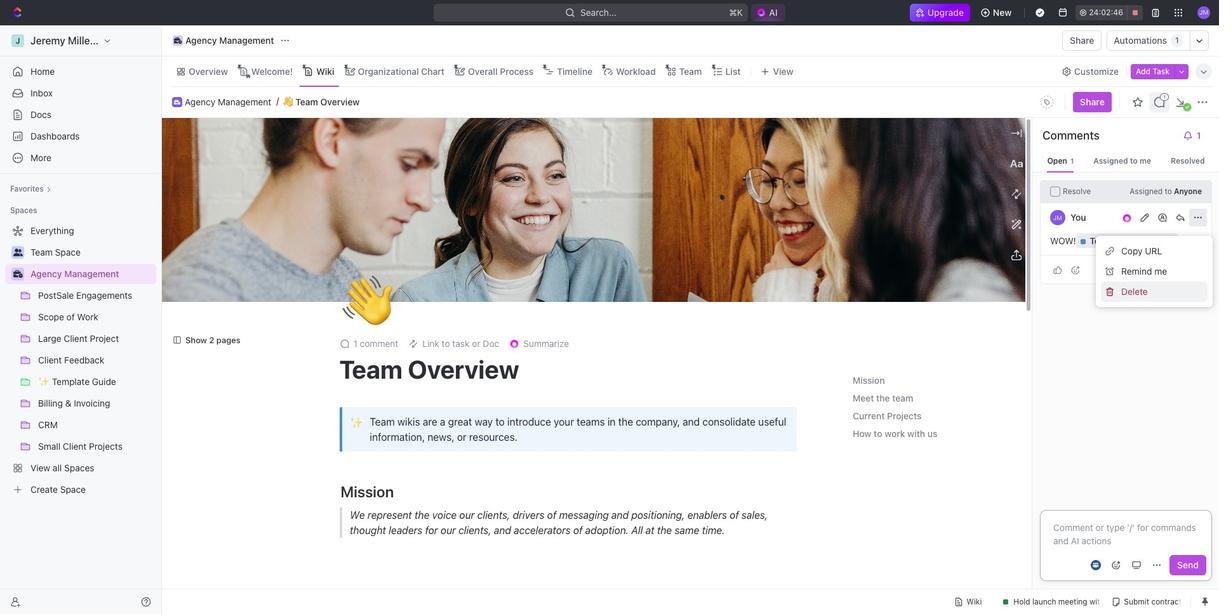 Task type: locate. For each thing, give the bounding box(es) containing it.
1 horizontal spatial overview
[[321, 96, 360, 107]]

resolved
[[1171, 156, 1205, 166]]

in
[[608, 417, 616, 428]]

me up 'assigned to'
[[1140, 156, 1152, 166]]

share
[[1071, 35, 1095, 46], [1081, 97, 1105, 107]]

2 vertical spatial management
[[64, 269, 119, 280]]

customize button
[[1058, 63, 1123, 80]]

0 horizontal spatial of
[[547, 510, 556, 522]]

assigned down comments
[[1094, 156, 1129, 166]]

agency management inside tree
[[30, 269, 119, 280]]

0 vertical spatial our
[[459, 510, 475, 522]]

process
[[500, 66, 534, 77]]

delete button
[[1102, 282, 1208, 302]]

overall process link
[[466, 63, 534, 80]]

how
[[853, 429, 872, 440]]

1 vertical spatial me
[[1155, 266, 1168, 277]]

of left sales,
[[730, 510, 739, 522]]

our right voice
[[459, 510, 475, 522]]

1 horizontal spatial meet the team
[[853, 393, 914, 404]]

of
[[547, 510, 556, 522], [730, 510, 739, 522], [573, 526, 583, 537]]

1 horizontal spatial me
[[1155, 266, 1168, 277]]

2 horizontal spatial and
[[683, 417, 700, 428]]

organizational chart link
[[356, 63, 445, 80]]

to for assigned to me
[[1131, 156, 1138, 166]]

0 horizontal spatial me
[[1140, 156, 1152, 166]]

information,
[[370, 432, 425, 444]]

team inside team wikis are a great way to introduce your teams in the company, and consolidate useful information, news, or resources.
[[370, 417, 395, 428]]

0 horizontal spatial assigned
[[1094, 156, 1129, 166]]

of up accelerators
[[547, 510, 556, 522]]

wiki link
[[314, 63, 335, 80]]

agency management link inside tree
[[30, 264, 154, 285]]

team left list link
[[680, 66, 702, 77]]

of down messaging
[[573, 526, 583, 537]]

agency management for agency management link inside the tree
[[30, 269, 119, 280]]

organizational chart
[[358, 66, 445, 77]]

we
[[350, 510, 365, 522]]

0 vertical spatial management
[[219, 35, 274, 46]]

1 vertical spatial agency management
[[185, 96, 271, 107]]

1 vertical spatial overview
[[321, 96, 360, 107]]

1 comment
[[354, 339, 399, 350]]

share down the 'customize' "button"
[[1081, 97, 1105, 107]]

Resolve checkbox
[[1051, 187, 1061, 197]]

customize
[[1075, 66, 1119, 77]]

team
[[893, 393, 914, 404], [405, 588, 440, 606]]

show 2 pages
[[186, 335, 241, 346]]

our down voice
[[440, 526, 456, 537]]

dashboards
[[30, 131, 80, 142]]

me down copy url button
[[1155, 266, 1168, 277]]

24:02:46 button
[[1076, 5, 1144, 20]]

upgrade link
[[910, 4, 971, 22]]

0 horizontal spatial meet
[[341, 588, 376, 606]]

2 vertical spatial overview
[[408, 355, 520, 385]]

management
[[219, 35, 274, 46], [218, 96, 271, 107], [64, 269, 119, 280]]

to up 'assigned to'
[[1131, 156, 1138, 166]]

overview up great
[[408, 355, 520, 385]]

clients, right for on the bottom
[[458, 526, 491, 537]]

wiki
[[317, 66, 335, 77]]

0 vertical spatial meet
[[853, 393, 874, 404]]

represent
[[367, 510, 412, 522]]

comments
[[1043, 129, 1100, 142]]

to right way at the bottom left of the page
[[496, 417, 505, 428]]

assigned down 'assigned to me'
[[1130, 187, 1163, 196]]

0 horizontal spatial mission
[[341, 484, 394, 501]]

team right 👋
[[296, 96, 318, 107]]

list
[[726, 66, 741, 77]]

overview left welcome! link
[[189, 66, 228, 77]]

0 horizontal spatial overview
[[189, 66, 228, 77]]

overall process
[[468, 66, 534, 77]]

team up information,
[[370, 417, 395, 428]]

remind me
[[1122, 266, 1168, 277]]

2
[[209, 335, 214, 346]]

overview link
[[186, 63, 228, 80]]

team link
[[677, 63, 702, 80]]

agency management link
[[170, 33, 277, 48], [185, 96, 271, 108], [30, 264, 154, 285]]

✨
[[350, 416, 363, 429]]

clients, left drivers
[[477, 510, 510, 522]]

welcome! link
[[249, 63, 293, 80]]

1 left comment
[[354, 339, 358, 350]]

url
[[1146, 246, 1163, 257]]

agency management tree
[[5, 221, 156, 501]]

to inside team wikis are a great way to introduce your teams in the company, and consolidate useful information, news, or resources.
[[496, 417, 505, 428]]

automations
[[1115, 35, 1168, 46]]

inbox link
[[5, 83, 156, 104]]

and
[[683, 417, 700, 428], [611, 510, 629, 522], [494, 526, 511, 537]]

mission up we on the bottom left
[[341, 484, 394, 501]]

home
[[30, 66, 55, 77]]

1 vertical spatial our
[[440, 526, 456, 537]]

2 vertical spatial business time image
[[13, 271, 23, 278]]

to for how to work with us
[[874, 429, 883, 440]]

0 vertical spatial 1
[[1176, 36, 1180, 45]]

share up the 'customize' "button"
[[1071, 35, 1095, 46]]

projects
[[888, 411, 922, 422]]

1 vertical spatial clients,
[[458, 526, 491, 537]]

mission up current
[[853, 376, 885, 387]]

and left accelerators
[[494, 526, 511, 537]]

a
[[440, 417, 446, 428]]

trust
[[1115, 236, 1137, 246]]

0 vertical spatial business time image
[[174, 37, 182, 44]]

sidebar navigation
[[0, 25, 162, 615]]

0 vertical spatial mission
[[853, 376, 885, 387]]

docs link
[[5, 105, 156, 125]]

2 vertical spatial agency management link
[[30, 264, 154, 285]]

all
[[631, 526, 643, 537]]

how to work with us
[[853, 429, 938, 440]]

accelerators
[[514, 526, 571, 537]]

our
[[459, 510, 475, 522], [440, 526, 456, 537]]

0 vertical spatial and
[[683, 417, 700, 428]]

assigned for assigned to me
[[1094, 156, 1129, 166]]

overview down wiki
[[321, 96, 360, 107]]

team left trust
[[1090, 236, 1113, 246]]

0 horizontal spatial our
[[440, 526, 456, 537]]

business time image
[[174, 37, 182, 44], [174, 100, 180, 105], [13, 271, 23, 278]]

1 vertical spatial assigned
[[1130, 187, 1163, 196]]

0 vertical spatial overview
[[189, 66, 228, 77]]

meet the team
[[853, 393, 914, 404], [341, 588, 440, 606]]

1 right automations at the top of page
[[1176, 36, 1180, 45]]

drivers
[[513, 510, 544, 522]]

team for team overview
[[340, 355, 403, 385]]

0 vertical spatial assigned
[[1094, 156, 1129, 166]]

1 vertical spatial team
[[405, 588, 440, 606]]

1 horizontal spatial mission
[[853, 376, 885, 387]]

0 vertical spatial share
[[1071, 35, 1095, 46]]

1 vertical spatial meet the team
[[341, 588, 440, 606]]

team down 1 comment
[[340, 355, 403, 385]]

share button
[[1063, 30, 1103, 51]]

2 vertical spatial agency management
[[30, 269, 119, 280]]

1 vertical spatial 1
[[354, 339, 358, 350]]

1 horizontal spatial assigned
[[1130, 187, 1163, 196]]

1
[[1176, 36, 1180, 45], [354, 339, 358, 350]]

add task button
[[1132, 64, 1175, 79]]

welcome!
[[251, 66, 293, 77]]

1 vertical spatial agency management link
[[185, 96, 271, 108]]

assigned
[[1094, 156, 1129, 166], [1130, 187, 1163, 196]]

are
[[423, 417, 438, 428]]

0 horizontal spatial 1
[[354, 339, 358, 350]]

1 horizontal spatial and
[[611, 510, 629, 522]]

1 horizontal spatial 1
[[1176, 36, 1180, 45]]

team overview
[[340, 355, 520, 385]]

0 vertical spatial meet the team
[[853, 393, 914, 404]]

for
[[425, 526, 438, 537]]

to down resolved on the right of page
[[1165, 187, 1173, 196]]

2 vertical spatial agency
[[30, 269, 62, 280]]

add
[[1137, 66, 1151, 76]]

wow!
[[1051, 236, 1077, 246]]

positioning,
[[631, 510, 685, 522]]

and right company,
[[683, 417, 700, 428]]

1 for 1 comment
[[354, 339, 358, 350]]

the
[[877, 393, 890, 404], [619, 417, 633, 428], [415, 510, 429, 522], [657, 526, 672, 537], [379, 588, 402, 606]]

agency management link for the middle business time icon
[[185, 96, 271, 108]]

and up adoption.
[[611, 510, 629, 522]]

1 vertical spatial mission
[[341, 484, 394, 501]]

agency
[[186, 35, 217, 46], [185, 96, 216, 107], [30, 269, 62, 280]]

to right how
[[874, 429, 883, 440]]

0 horizontal spatial and
[[494, 526, 511, 537]]

adoption.
[[585, 526, 629, 537]]

team for team wikis are a great way to introduce your teams in the company, and consolidate useful information, news, or resources.
[[370, 417, 395, 428]]

delete
[[1122, 286, 1148, 297]]

favorites
[[10, 184, 44, 194]]

jm
[[1054, 214, 1063, 222]]

and inside team wikis are a great way to introduce your teams in the company, and consolidate useful information, news, or resources.
[[683, 417, 700, 428]]

enablers
[[688, 510, 727, 522]]

thought
[[350, 526, 386, 537]]

1 horizontal spatial team
[[893, 393, 914, 404]]



Task type: describe. For each thing, give the bounding box(es) containing it.
team trust exercise
[[1090, 236, 1174, 246]]

company,
[[636, 417, 680, 428]]

0 vertical spatial team
[[893, 393, 914, 404]]

overview inside "link"
[[189, 66, 228, 77]]

overall
[[468, 66, 498, 77]]

messaging
[[559, 510, 609, 522]]

resolve
[[1063, 187, 1091, 196]]

consolidate
[[703, 417, 756, 428]]

👋
[[284, 97, 294, 107]]

search...
[[581, 7, 617, 18]]

me inside button
[[1155, 266, 1168, 277]]

0 horizontal spatial team
[[405, 588, 440, 606]]

1 for 1
[[1176, 36, 1180, 45]]

0 vertical spatial me
[[1140, 156, 1152, 166]]

leaders
[[389, 526, 422, 537]]

dashboards link
[[5, 126, 156, 147]]

2 horizontal spatial overview
[[408, 355, 520, 385]]

agency management link for business time icon within the agency management tree
[[30, 264, 154, 285]]

👋 team overview
[[284, 96, 360, 107]]

0 vertical spatial clients,
[[477, 510, 510, 522]]

1 vertical spatial and
[[611, 510, 629, 522]]

with
[[908, 429, 926, 440]]

us
[[928, 429, 938, 440]]

comment
[[360, 339, 399, 350]]

copy
[[1122, 246, 1143, 257]]

2 horizontal spatial of
[[730, 510, 739, 522]]

wikis
[[398, 417, 420, 428]]

inbox
[[30, 88, 53, 98]]

1 vertical spatial management
[[218, 96, 271, 107]]

organizational
[[358, 66, 419, 77]]

team trust exercise link
[[1081, 236, 1174, 246]]

we represent the voice our clients, drivers of messaging and positioning, enablers of sales, thought leaders for our clients, and accelerators of adoption. all at the same time.
[[350, 510, 771, 537]]

exercise
[[1139, 236, 1174, 246]]

1 vertical spatial share
[[1081, 97, 1105, 107]]

management inside agency management tree
[[64, 269, 119, 280]]

team for team trust exercise
[[1090, 236, 1113, 246]]

2 vertical spatial and
[[494, 526, 511, 537]]

current projects
[[853, 411, 922, 422]]

same
[[675, 526, 699, 537]]

great
[[448, 417, 472, 428]]

assigned for assigned to
[[1130, 187, 1163, 196]]

task
[[1153, 66, 1170, 76]]

pages
[[217, 335, 241, 346]]

at
[[646, 526, 654, 537]]

0 vertical spatial agency
[[186, 35, 217, 46]]

the inside team wikis are a great way to introduce your teams in the company, and consolidate useful information, news, or resources.
[[619, 417, 633, 428]]

agency management for the middle business time icon's agency management link
[[185, 96, 271, 107]]

1 vertical spatial meet
[[341, 588, 376, 606]]

agency inside agency management tree
[[30, 269, 62, 280]]

0 vertical spatial agency management
[[186, 35, 274, 46]]

to for assigned to
[[1165, 187, 1173, 196]]

share inside button
[[1071, 35, 1095, 46]]

1 horizontal spatial meet
[[853, 393, 874, 404]]

send
[[1178, 560, 1199, 571]]

assigned to me
[[1094, 156, 1152, 166]]

1 vertical spatial agency
[[185, 96, 216, 107]]

show
[[186, 335, 207, 346]]

business time image inside agency management tree
[[13, 271, 23, 278]]

remind me button
[[1102, 262, 1208, 282]]

list link
[[723, 63, 741, 80]]

remind me button
[[1102, 262, 1208, 282]]

news,
[[428, 432, 455, 444]]

1 vertical spatial business time image
[[174, 100, 180, 105]]

copy url
[[1122, 246, 1163, 257]]

work
[[885, 429, 906, 440]]

voice
[[432, 510, 457, 522]]

introduce
[[508, 417, 551, 428]]

copy url button
[[1102, 241, 1208, 262]]

send button
[[1170, 556, 1207, 576]]

timeline link
[[555, 63, 593, 80]]

1 horizontal spatial of
[[573, 526, 583, 537]]

home link
[[5, 62, 156, 82]]

favorites button
[[5, 182, 56, 197]]

upgrade
[[928, 7, 964, 18]]

1 horizontal spatial our
[[459, 510, 475, 522]]

way
[[475, 417, 493, 428]]

you
[[1071, 212, 1087, 223]]

useful
[[759, 417, 787, 428]]

current
[[853, 411, 885, 422]]

spaces
[[10, 206, 37, 215]]

teams
[[577, 417, 605, 428]]

workload
[[616, 66, 656, 77]]

⌘k
[[730, 7, 743, 18]]

chart
[[421, 66, 445, 77]]

time.
[[702, 526, 725, 537]]

add task
[[1137, 66, 1170, 76]]

0 vertical spatial agency management link
[[170, 33, 277, 48]]

0 horizontal spatial meet the team
[[341, 588, 440, 606]]

docs
[[30, 109, 51, 120]]

assigned to
[[1130, 187, 1173, 196]]

new
[[994, 7, 1012, 18]]

remind
[[1122, 266, 1153, 277]]

sales,
[[742, 510, 768, 522]]

resources.
[[469, 432, 518, 444]]



Task type: vqa. For each thing, say whether or not it's contained in the screenshot.
our
yes



